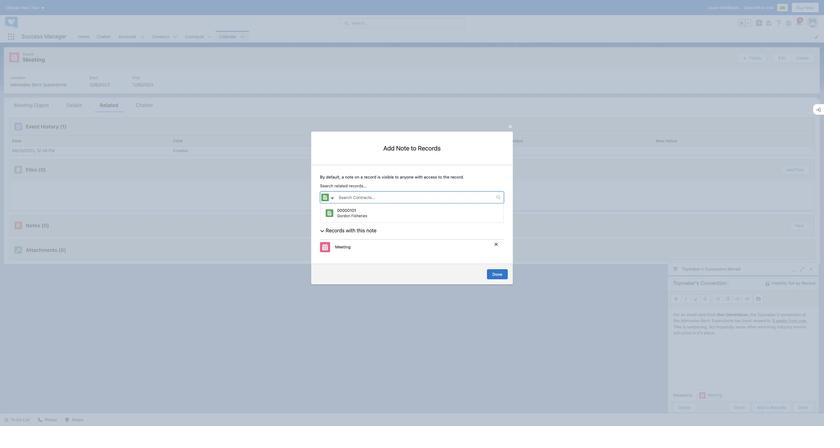 Task type: vqa. For each thing, say whether or not it's contained in the screenshot.
middle 30
no



Task type: describe. For each thing, give the bounding box(es) containing it.
meeting left digest
[[14, 102, 33, 108]]

being
[[365, 213, 376, 219]]

leave feedback
[[708, 5, 739, 10]]

related link
[[95, 101, 123, 112]]

add note to records
[[384, 145, 441, 152]]

notes for notes
[[72, 418, 83, 423]]

0 vertical spatial group
[[738, 19, 751, 27]]

add to records button
[[752, 403, 792, 413]]

field
[[173, 138, 183, 143]]

note for a
[[345, 175, 354, 180]]

files for add files
[[796, 167, 804, 172]]

on
[[355, 175, 360, 180]]

note
[[396, 145, 410, 152]]

event image inside toymaker's convention moved dialog
[[700, 393, 706, 399]]

add to records
[[757, 405, 787, 410]]

calendar link
[[216, 31, 241, 43]]

days left in trial
[[744, 5, 774, 10]]

records...
[[349, 183, 367, 188]]

add for add note to records
[[384, 145, 395, 152]]

0 vertical spatial with
[[415, 175, 423, 180]]

records with this note button
[[320, 228, 377, 233]]

edit
[[779, 55, 786, 60]]

attachments (0)
[[26, 247, 66, 253]]

list
[[23, 418, 30, 423]]

1 vertical spatial records
[[326, 228, 345, 233]]

success
[[21, 33, 43, 40]]

left
[[755, 5, 761, 10]]

note for this
[[367, 228, 377, 233]]

per
[[674, 312, 680, 317]]

drop
[[406, 200, 415, 205]]

home link
[[74, 31, 93, 43]]

1 vertical spatial from
[[708, 312, 717, 317]]

new value
[[656, 138, 678, 143]]

record
[[364, 175, 377, 180]]

calendar list item
[[216, 31, 249, 43]]

text default image inside to do list button
[[4, 418, 8, 422]]

Search related records... text field
[[335, 192, 496, 203]]

text default image inside notes button
[[65, 418, 70, 422]]

toolbar inside toymaker's convention moved dialog
[[669, 291, 819, 307]]

2 cell from the left
[[654, 146, 815, 155]]

notes button
[[61, 414, 87, 426]]

chatter for the top chatter link
[[97, 34, 111, 39]]

search
[[320, 183, 334, 188]]

set
[[789, 281, 795, 286]]

format text element
[[671, 294, 711, 304]]

0 horizontal spatial this
[[357, 228, 365, 233]]

meeting digest
[[14, 102, 49, 108]]

.
[[807, 318, 808, 323]]

location
[[10, 75, 26, 80]]

or drop files
[[400, 200, 424, 205]]

contract image
[[326, 210, 334, 217]]

contacts link
[[148, 31, 173, 43]]

search... button
[[339, 18, 466, 28]]

tab panel containing event history
[[9, 112, 815, 261]]

contracts
[[185, 34, 204, 39]]

event meeting
[[23, 52, 45, 63]]

been
[[743, 318, 752, 323]]

12/6/2023 for end 12/6/2023
[[133, 82, 153, 87]]

add files
[[787, 167, 804, 172]]

location mercedes benz superdome
[[10, 75, 67, 87]]

records with this note
[[326, 228, 377, 233]]

0 vertical spatial chatter link
[[93, 31, 115, 43]]

accounts list item
[[115, 31, 148, 43]]

1 vertical spatial note
[[345, 213, 354, 219]]

related to
[[674, 393, 693, 398]]

by inside toymaker's convention moved dialog
[[796, 281, 801, 286]]

0 vertical spatial other
[[397, 213, 407, 219]]

share
[[734, 405, 746, 410]]

calendar
[[220, 34, 237, 39]]

mercedes inside location mercedes benz superdome
[[10, 82, 31, 87]]

convention
[[781, 312, 802, 317]]

meeting inside toymaker's convention moved dialog
[[708, 393, 723, 398]]

related for related to
[[674, 393, 688, 398]]

phone
[[45, 418, 57, 423]]

viewed
[[377, 213, 390, 219]]

1 vertical spatial record.
[[456, 213, 470, 219]]

2 vertical spatial with
[[346, 228, 356, 233]]

now
[[806, 5, 814, 10]]

fisheries
[[352, 214, 368, 218]]

meeting down records with this note dropdown button
[[335, 245, 351, 250]]

superdome inside compose text text box
[[712, 318, 734, 323]]

buy now button
[[792, 3, 820, 13]]

0 horizontal spatial files
[[26, 167, 37, 173]]

files for upload files
[[419, 188, 428, 193]]

1 vertical spatial access
[[429, 213, 442, 219]]

sent
[[698, 312, 707, 317]]

manager
[[44, 33, 67, 40]]

accounts link
[[115, 31, 140, 43]]

(1)
[[60, 124, 67, 129]]

other inside ". this is saddening, but hopefully some other enriching industry events will come in it's place."
[[747, 325, 757, 330]]

Compose text text field
[[669, 307, 819, 390]]

0 vertical spatial in
[[762, 5, 766, 10]]

it's
[[697, 331, 703, 336]]

09/29/2023, 12:36 pm
[[12, 148, 55, 153]]

. this is saddening, but hopefully some other enriching industry events will come in it's place.
[[674, 318, 809, 336]]

at
[[803, 312, 807, 317]]

0 vertical spatial the
[[443, 175, 450, 180]]

date
[[12, 138, 21, 143]]

but
[[710, 325, 716, 330]]

an
[[681, 312, 686, 317]]

record
[[802, 281, 816, 286]]

Prevent note from being viewed by other users with access to this record. checkbox
[[321, 214, 326, 219]]

0 vertical spatial is
[[378, 175, 381, 180]]

upload files
[[404, 188, 428, 193]]

0 vertical spatial by
[[391, 213, 396, 219]]

delete inside status
[[679, 405, 691, 410]]

user element
[[332, 136, 493, 146]]

attachments
[[26, 247, 57, 253]]

add for add to records
[[757, 405, 765, 410]]

0 vertical spatial from
[[355, 213, 364, 219]]

digest
[[34, 102, 49, 108]]

event image inside tab panel
[[15, 123, 22, 130]]

per an email sent from ron donaldson
[[674, 312, 748, 317]]

by default, a note on a record is visible to anyone with access to the record.
[[320, 175, 464, 180]]

contracts list item
[[181, 31, 216, 43]]

will
[[674, 331, 680, 336]]

1 vertical spatial chatter link
[[131, 101, 158, 112]]

09/29/2023,
[[12, 148, 36, 153]]

2 horizontal spatial the
[[751, 312, 757, 317]]

leave feedback link
[[708, 5, 739, 10]]

none text field inside toymaker's convention moved dialog
[[669, 276, 734, 290]]

related for related
[[100, 102, 118, 108]]

events
[[794, 325, 807, 330]]

add for add files
[[787, 167, 795, 172]]

text default image inside toymaker's convention moved dialog
[[766, 281, 771, 286]]

end 12/6/2023
[[133, 75, 153, 87]]

start
[[89, 75, 98, 80]]

event for history
[[26, 124, 40, 129]]

has
[[735, 318, 742, 323]]

done inside toymaker's convention moved dialog
[[799, 405, 809, 410]]

is inside ". this is saddening, but hopefully some other enriching industry events will come in it's place."
[[683, 325, 686, 330]]

delete status
[[674, 403, 729, 413]]

1 horizontal spatial this
[[448, 213, 455, 219]]

prevent note from being viewed by other users with access to this record.
[[330, 213, 470, 219]]

moved
[[754, 318, 766, 323]]

2 a from the left
[[361, 175, 363, 180]]

records inside button
[[771, 405, 787, 410]]



Task type: locate. For each thing, give the bounding box(es) containing it.
chatter for bottommost chatter link
[[136, 102, 153, 108]]

12/6/2023 down start
[[89, 82, 110, 87]]

text default image
[[766, 281, 771, 286], [65, 418, 70, 422]]

0 horizontal spatial in
[[693, 331, 696, 336]]

0 horizontal spatial from
[[355, 213, 364, 219]]

enriching
[[758, 325, 776, 330]]

1 horizontal spatial files
[[419, 188, 428, 193]]

1 vertical spatial (0)
[[42, 223, 49, 228]]

in left it's
[[693, 331, 696, 336]]

date element
[[9, 136, 171, 146]]

1 vertical spatial by
[[796, 281, 801, 286]]

trial
[[767, 5, 774, 10]]

1 horizontal spatial toymaker's
[[758, 312, 780, 317]]

1 horizontal spatial delete
[[797, 55, 809, 60]]

this
[[448, 213, 455, 219], [357, 228, 365, 233]]

0 horizontal spatial done button
[[487, 269, 508, 280]]

history
[[41, 124, 59, 129]]

email
[[687, 312, 697, 317]]

is up come
[[683, 325, 686, 330]]

0 vertical spatial superdome
[[43, 82, 67, 87]]

related down "start 12/6/2023"
[[100, 102, 118, 108]]

meeting up delete status
[[708, 393, 723, 398]]

to inside compose text text box
[[767, 318, 771, 323]]

created
[[173, 148, 188, 153]]

records
[[418, 145, 441, 152], [326, 228, 345, 233], [771, 405, 787, 410]]

1 horizontal spatial the
[[674, 318, 680, 323]]

benz down sent at the bottom right of page
[[701, 318, 711, 323]]

event inside tab panel
[[26, 124, 40, 129]]

visibility
[[772, 281, 788, 286]]

field element
[[171, 136, 332, 146]]

leave
[[708, 5, 720, 10]]

12/6/2023 down "end"
[[133, 82, 153, 87]]

1 horizontal spatial new
[[796, 223, 804, 228]]

event for meeting
[[23, 52, 34, 57]]

follow
[[750, 55, 762, 60]]

0 vertical spatial delete button
[[792, 53, 815, 63]]

0 horizontal spatial toymaker's
[[682, 267, 704, 272]]

0 horizontal spatial related
[[100, 102, 118, 108]]

now
[[799, 318, 807, 323]]

visible
[[382, 175, 394, 180]]

event down success
[[23, 52, 34, 57]]

event image
[[15, 123, 22, 130], [700, 393, 706, 399]]

start 12/6/2023
[[89, 75, 110, 87]]

home
[[78, 34, 89, 39]]

1 cell from the left
[[493, 146, 654, 155]]

toymaker's up 3 on the bottom
[[758, 312, 780, 317]]

notes inside button
[[72, 418, 83, 423]]

1 vertical spatial list
[[4, 69, 820, 93]]

benz inside compose text text box
[[701, 318, 711, 323]]

1 horizontal spatial benz
[[701, 318, 711, 323]]

saddening,
[[687, 325, 708, 330]]

search related records...
[[320, 183, 367, 188]]

notes up attachments
[[26, 223, 40, 228]]

0 vertical spatial done button
[[487, 269, 508, 280]]

benz up digest
[[32, 82, 42, 87]]

benz inside location mercedes benz superdome
[[32, 82, 42, 87]]

done button inside toymaker's convention moved dialog
[[793, 403, 814, 413]]

1 vertical spatial event image
[[700, 393, 706, 399]]

edit button
[[774, 53, 791, 63]]

other down been
[[747, 325, 757, 330]]

event history (1)
[[26, 124, 67, 129]]

notes inside tab panel
[[26, 223, 40, 228]]

1 vertical spatial new
[[796, 223, 804, 228]]

1 horizontal spatial chatter
[[136, 102, 153, 108]]

delete button right edit
[[792, 53, 815, 63]]

0 horizontal spatial done
[[493, 272, 503, 277]]

1 vertical spatial superdome
[[712, 318, 734, 323]]

0 vertical spatial text default image
[[766, 281, 771, 286]]

1 horizontal spatial text default image
[[766, 281, 771, 286]]

a right on
[[361, 175, 363, 180]]

2 horizontal spatial add
[[787, 167, 795, 172]]

anyone
[[400, 175, 414, 180]]

cell
[[493, 146, 654, 155], [654, 146, 815, 155]]

convention
[[705, 267, 727, 272]]

notes (0)
[[26, 223, 49, 228]]

delete button down related to
[[674, 403, 697, 413]]

0 horizontal spatial mercedes
[[10, 82, 31, 87]]

from left "ron"
[[708, 312, 717, 317]]

0 vertical spatial access
[[424, 175, 437, 180]]

meeting
[[23, 56, 45, 63], [14, 102, 33, 108], [335, 245, 351, 250], [708, 393, 723, 398]]

related inside toymaker's convention moved dialog
[[674, 393, 688, 398]]

superdome up digest
[[43, 82, 67, 87]]

a up search related records...
[[342, 175, 344, 180]]

done button
[[487, 269, 508, 280], [793, 403, 814, 413]]

files
[[416, 200, 424, 205]]

grid containing date
[[9, 136, 815, 155]]

to inside button
[[766, 405, 770, 410]]

details link
[[61, 101, 87, 112]]

from down convention
[[789, 318, 798, 323]]

1 vertical spatial in
[[693, 331, 696, 336]]

chatter link
[[93, 31, 115, 43], [131, 101, 158, 112]]

0 horizontal spatial records
[[326, 228, 345, 233]]

1 horizontal spatial add
[[757, 405, 765, 410]]

contracts link
[[181, 31, 208, 43]]

(0) for attachments (0)
[[59, 247, 66, 253]]

access up upload files at top
[[424, 175, 437, 180]]

1 horizontal spatial superdome
[[712, 318, 734, 323]]

mercedes benz superdome has been moved to 3 weeks from now
[[681, 318, 807, 323]]

in
[[762, 5, 766, 10], [693, 331, 696, 336]]

by right set
[[796, 281, 801, 286]]

visibility set by record
[[772, 281, 816, 286]]

note down the 00000101
[[345, 213, 354, 219]]

chatter
[[97, 34, 111, 39], [136, 102, 153, 108]]

event image up date
[[15, 123, 22, 130]]

2 12/6/2023 from the left
[[133, 82, 153, 87]]

2 vertical spatial add
[[757, 405, 765, 410]]

list for home 'link'
[[4, 69, 820, 93]]

chatter link right home
[[93, 31, 115, 43]]

list containing home
[[74, 31, 825, 43]]

00000101 gordon fisheries
[[337, 208, 368, 218]]

(0)
[[38, 167, 46, 173], [42, 223, 49, 228], [59, 247, 66, 253]]

0 vertical spatial related
[[100, 102, 118, 108]]

with right anyone
[[415, 175, 423, 180]]

in inside ". this is saddening, but hopefully some other enriching industry events will come in it's place."
[[693, 331, 696, 336]]

with
[[415, 175, 423, 180], [420, 213, 428, 219], [346, 228, 356, 233]]

moved
[[728, 267, 741, 272]]

with right users on the bottom of the page
[[420, 213, 428, 219]]

from left being
[[355, 213, 364, 219]]

toolbar
[[669, 291, 819, 307]]

details
[[66, 102, 82, 108]]

text default image right "phone"
[[65, 418, 70, 422]]

meeting up location mercedes benz superdome
[[23, 56, 45, 63]]

1 horizontal spatial value
[[666, 138, 678, 143]]

0 vertical spatial (0)
[[38, 167, 46, 173]]

1 horizontal spatial other
[[747, 325, 757, 330]]

contacts list item
[[148, 31, 181, 43]]

notes
[[26, 223, 40, 228], [72, 418, 83, 423]]

in right the left
[[762, 5, 766, 10]]

event image up delete status
[[700, 393, 706, 399]]

text default image left visibility
[[766, 281, 771, 286]]

None text field
[[669, 276, 734, 290]]

0 horizontal spatial benz
[[32, 82, 42, 87]]

1 vertical spatial toymaker's
[[758, 312, 780, 317]]

some
[[736, 325, 746, 330]]

1 horizontal spatial chatter link
[[131, 101, 158, 112]]

1 vertical spatial text default image
[[65, 418, 70, 422]]

event left history at the left of the page
[[26, 124, 40, 129]]

contracts image
[[322, 194, 329, 202]]

related
[[335, 183, 348, 188]]

1 horizontal spatial done button
[[793, 403, 814, 413]]

0 vertical spatial notes
[[26, 223, 40, 228]]

ron
[[718, 312, 726, 317]]

2 vertical spatial the
[[674, 318, 680, 323]]

related inside related link
[[100, 102, 118, 108]]

1 a from the left
[[342, 175, 344, 180]]

mercedes down location
[[10, 82, 31, 87]]

1 12/6/2023 from the left
[[89, 82, 110, 87]]

other left users on the bottom of the page
[[397, 213, 407, 219]]

value for new value
[[666, 138, 678, 143]]

0 horizontal spatial chatter
[[97, 34, 111, 39]]

0 horizontal spatial delete button
[[674, 403, 697, 413]]

new button
[[791, 221, 809, 230]]

superdome inside location mercedes benz superdome
[[43, 82, 67, 87]]

this
[[674, 325, 682, 330]]

delete right edit
[[797, 55, 809, 60]]

notes right "phone"
[[72, 418, 83, 423]]

text default image
[[496, 195, 501, 200], [330, 196, 335, 201], [4, 418, 8, 422], [38, 418, 42, 422]]

hopefully
[[717, 325, 735, 330]]

1 horizontal spatial in
[[762, 5, 766, 10]]

with down gordon on the bottom left of the page
[[346, 228, 356, 233]]

new inside new value element
[[656, 138, 665, 143]]

note left on
[[345, 175, 354, 180]]

0 vertical spatial event image
[[15, 123, 22, 130]]

toymaker's inside , the toymaker's convention at the
[[758, 312, 780, 317]]

industry
[[777, 325, 793, 330]]

add files button
[[782, 165, 809, 175]]

0 horizontal spatial other
[[397, 213, 407, 219]]

0 vertical spatial this
[[448, 213, 455, 219]]

2 horizontal spatial from
[[789, 318, 798, 323]]

1 vertical spatial is
[[683, 325, 686, 330]]

buy
[[797, 5, 805, 10]]

group
[[738, 19, 751, 27], [738, 52, 815, 64]]

toymaker's
[[682, 267, 704, 272], [758, 312, 780, 317]]

1 horizontal spatial records
[[418, 145, 441, 152]]

related
[[100, 102, 118, 108], [674, 393, 688, 398]]

mercedes down the email
[[681, 318, 700, 323]]

,
[[748, 312, 750, 317]]

chatter link down end 12/6/2023
[[131, 101, 158, 112]]

delete down related to
[[679, 405, 691, 410]]

0 vertical spatial new
[[656, 138, 665, 143]]

1 horizontal spatial from
[[708, 312, 717, 317]]

from
[[355, 213, 364, 219], [708, 312, 717, 317], [789, 318, 798, 323]]

1 horizontal spatial by
[[796, 281, 801, 286]]

files inside button
[[796, 167, 804, 172]]

notes for notes (0)
[[26, 223, 40, 228]]

new for new
[[796, 223, 804, 228]]

group containing follow
[[738, 52, 815, 64]]

0 horizontal spatial text default image
[[65, 418, 70, 422]]

superdome
[[43, 82, 67, 87], [712, 318, 734, 323]]

access right users on the bottom of the page
[[429, 213, 442, 219]]

(0) down 12:36
[[38, 167, 46, 173]]

(0) up attachments (0)
[[42, 223, 49, 228]]

toymaker's left convention
[[682, 267, 704, 272]]

(0) for notes (0)
[[42, 223, 49, 228]]

by right viewed
[[391, 213, 396, 219]]

1 vertical spatial benz
[[701, 318, 711, 323]]

1 vertical spatial other
[[747, 325, 757, 330]]

list for 'leave feedback' link
[[74, 31, 825, 43]]

share button
[[729, 403, 751, 413]]

1 vertical spatial notes
[[72, 418, 83, 423]]

1 horizontal spatial 12/6/2023
[[133, 82, 153, 87]]

grid
[[9, 136, 815, 155]]

add inside toymaker's convention moved dialog
[[757, 405, 765, 410]]

1 vertical spatial done button
[[793, 403, 814, 413]]

new value element
[[654, 136, 815, 146]]

new for new value
[[656, 138, 665, 143]]

1 vertical spatial delete button
[[674, 403, 697, 413]]

value
[[512, 138, 524, 143], [666, 138, 678, 143]]

event inside event meeting
[[23, 52, 34, 57]]

toymaker's convention moved
[[682, 267, 741, 272]]

1 vertical spatial this
[[357, 228, 365, 233]]

2 vertical spatial note
[[367, 228, 377, 233]]

the
[[443, 175, 450, 180], [751, 312, 757, 317], [674, 318, 680, 323]]

0 vertical spatial note
[[345, 175, 354, 180]]

original value element
[[493, 136, 654, 146]]

default,
[[326, 175, 341, 180]]

list containing mercedes benz superdome
[[4, 69, 820, 93]]

0 horizontal spatial a
[[342, 175, 344, 180]]

text default image inside phone 'button'
[[38, 418, 42, 422]]

2 vertical spatial from
[[789, 318, 798, 323]]

chatter down end 12/6/2023
[[136, 102, 153, 108]]

0 vertical spatial delete
[[797, 55, 809, 60]]

1 vertical spatial done
[[799, 405, 809, 410]]

0 vertical spatial list
[[74, 31, 825, 43]]

0 horizontal spatial superdome
[[43, 82, 67, 87]]

list
[[74, 31, 825, 43], [4, 69, 820, 93]]

weeks
[[776, 318, 788, 323]]

search...
[[352, 20, 369, 26]]

1 vertical spatial chatter
[[136, 102, 153, 108]]

0 vertical spatial record.
[[451, 175, 464, 180]]

format body element
[[713, 294, 753, 304]]

chatter right home
[[97, 34, 111, 39]]

0 horizontal spatial notes
[[26, 223, 40, 228]]

1 vertical spatial group
[[738, 52, 815, 64]]

12/6/2023
[[89, 82, 110, 87], [133, 82, 153, 87]]

0 vertical spatial toymaker's
[[682, 267, 704, 272]]

gordon
[[337, 214, 350, 218]]

(0) for files (0)
[[38, 167, 46, 173]]

mercedes inside compose text text box
[[681, 318, 700, 323]]

(0) right attachments
[[59, 247, 66, 253]]

0 vertical spatial done
[[493, 272, 503, 277]]

end
[[133, 75, 139, 80]]

1 vertical spatial delete
[[679, 405, 691, 410]]

1 value from the left
[[512, 138, 524, 143]]

0 vertical spatial chatter
[[97, 34, 111, 39]]

tab panel
[[9, 112, 815, 261]]

0 vertical spatial records
[[418, 145, 441, 152]]

is left visible
[[378, 175, 381, 180]]

note down being
[[367, 228, 377, 233]]

delete
[[797, 55, 809, 60], [679, 405, 691, 410]]

new inside new button
[[796, 223, 804, 228]]

12/6/2023 for start 12/6/2023
[[89, 82, 110, 87]]

12:36
[[37, 148, 47, 153]]

value for original value
[[512, 138, 524, 143]]

00000101
[[337, 208, 356, 213]]

1 vertical spatial event
[[26, 124, 40, 129]]

to do list button
[[0, 414, 34, 426]]

2 horizontal spatial files
[[796, 167, 804, 172]]

a
[[342, 175, 344, 180], [361, 175, 363, 180]]

1 horizontal spatial notes
[[72, 418, 83, 423]]

toymaker's inside toymaker's convention moved link
[[682, 267, 704, 272]]

2 value from the left
[[666, 138, 678, 143]]

1 vertical spatial with
[[420, 213, 428, 219]]

1 horizontal spatial delete button
[[792, 53, 815, 63]]

do
[[16, 418, 22, 423]]

0 horizontal spatial event image
[[15, 123, 22, 130]]

toymaker's convention moved dialog
[[668, 263, 820, 414]]

related up delete status
[[674, 393, 688, 398]]

0 vertical spatial add
[[384, 145, 395, 152]]

superdome down "ron"
[[712, 318, 734, 323]]

to do list
[[11, 418, 30, 423]]

1 horizontal spatial a
[[361, 175, 363, 180]]

note
[[345, 175, 354, 180], [345, 213, 354, 219], [367, 228, 377, 233]]



